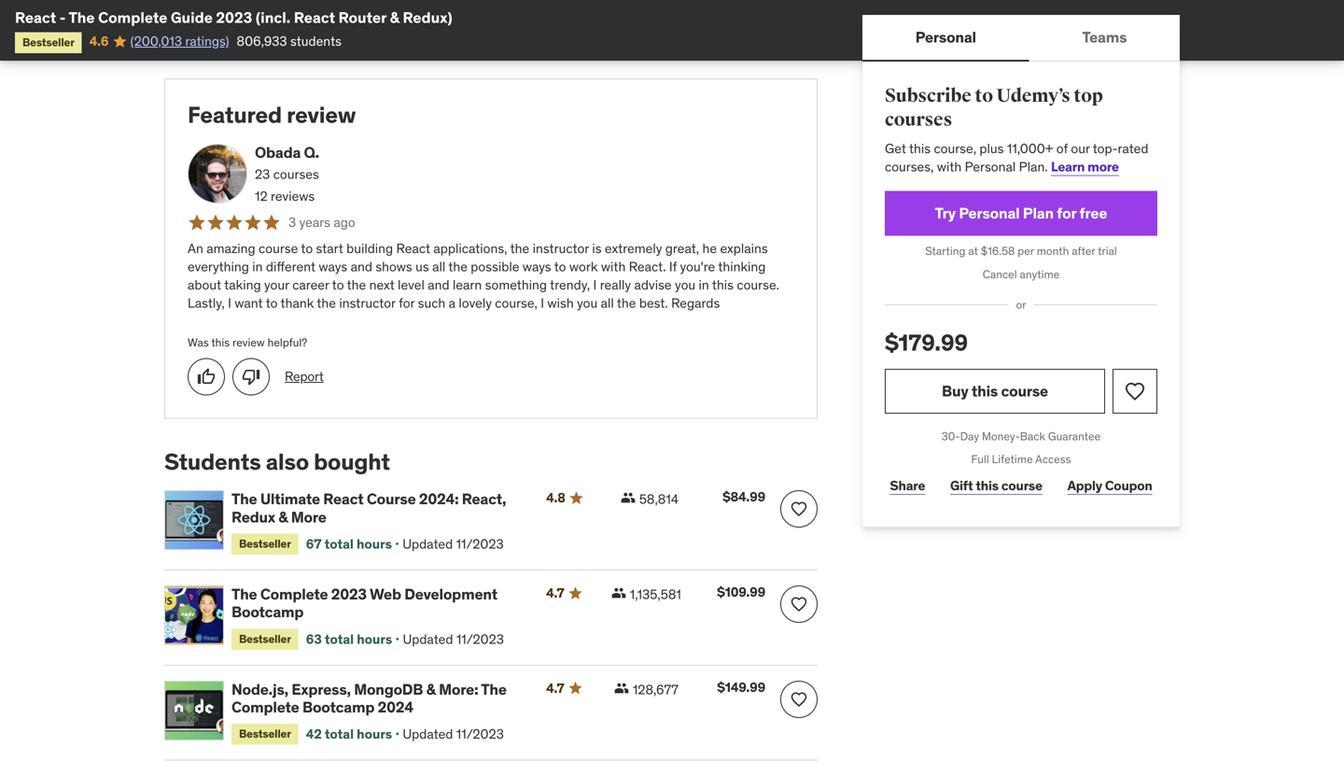 Task type: vqa. For each thing, say whether or not it's contained in the screenshot.
'(incl.'
yes



Task type: describe. For each thing, give the bounding box(es) containing it.
mongodb
[[354, 680, 423, 699]]

bootcamp inside the complete 2023 web development bootcamp
[[232, 603, 304, 622]]

trendy,
[[550, 276, 590, 293]]

different
[[266, 258, 316, 275]]

gift this course
[[951, 477, 1043, 494]]

1 vertical spatial instructor
[[339, 295, 396, 312]]

try personal plan for free link
[[885, 191, 1158, 236]]

hours for 2023
[[357, 631, 392, 647]]

thinking
[[718, 258, 766, 275]]

subscribe to udemy's top courses
[[885, 85, 1104, 131]]

hours for react
[[357, 536, 392, 552]]

buy
[[942, 381, 969, 400]]

apply coupon button
[[1063, 467, 1158, 505]]

2 vertical spatial personal
[[959, 203, 1020, 223]]

starting
[[926, 244, 966, 258]]

806,933 students
[[237, 33, 342, 49]]

apply
[[1068, 477, 1103, 494]]

course
[[367, 490, 416, 509]]

1 horizontal spatial in
[[699, 276, 710, 293]]

trial
[[1098, 244, 1118, 258]]

67 total hours
[[306, 536, 392, 552]]

course for buy this course
[[1002, 381, 1049, 400]]

get
[[885, 140, 907, 157]]

show less button
[[164, 11, 244, 49]]

42 total hours
[[306, 726, 392, 743]]

also
[[266, 448, 309, 476]]

tab list containing personal
[[863, 15, 1180, 62]]

share button
[[885, 467, 931, 505]]

the inside the ultimate react course 2024: react, redux & more
[[232, 490, 257, 509]]

$109.99
[[717, 584, 766, 601]]

the left next on the top left of the page
[[347, 276, 366, 293]]

ultimate
[[260, 490, 320, 509]]

(200,013 ratings)
[[130, 33, 229, 49]]

4.7 for node.js, express, mongodb & more: the complete bootcamp 2024
[[546, 680, 565, 697]]

to down "your"
[[266, 295, 278, 312]]

11/2023 for the complete 2023 web development bootcamp
[[457, 631, 504, 647]]

bestseller for the complete 2023 web development bootcamp
[[239, 632, 291, 646]]

udemy's
[[997, 85, 1071, 107]]

bootcamp inside node.js, express, mongodb & more: the complete bootcamp 2024
[[303, 698, 375, 717]]

this for get this course, plus 11,000+ of our top-rated courses, with personal plan.
[[910, 140, 931, 157]]

1 horizontal spatial i
[[541, 295, 545, 312]]

teams button
[[1030, 15, 1180, 60]]

with inside get this course, plus 11,000+ of our top-rated courses, with personal plan.
[[937, 158, 962, 175]]

the ultimate react course 2024: react, redux & more
[[232, 490, 506, 527]]

more:
[[439, 680, 479, 699]]

obada qawwas image
[[188, 144, 247, 203]]

an
[[188, 240, 203, 257]]

bestseller for node.js, express, mongodb & more: the complete bootcamp 2024
[[239, 727, 291, 741]]

1 ways from the left
[[319, 258, 348, 275]]

work
[[570, 258, 598, 275]]

personal inside get this course, plus 11,000+ of our top-rated courses, with personal plan.
[[965, 158, 1016, 175]]

course for gift this course
[[1002, 477, 1043, 494]]

your
[[264, 276, 289, 293]]

show less
[[164, 21, 226, 38]]

subscribe
[[885, 85, 972, 107]]

react inside the ultimate react course 2024: react, redux & more
[[323, 490, 364, 509]]

after
[[1072, 244, 1096, 258]]

2 horizontal spatial i
[[594, 276, 597, 293]]

or
[[1017, 298, 1027, 312]]

react - the complete guide 2023 (incl. react router & redux)
[[15, 8, 453, 27]]

806,933
[[237, 33, 287, 49]]

xsmall image
[[614, 681, 629, 696]]

an amazing course to start building react applications, the instructor is extremely great, he explains everything in different ways and shows us all the possible ways to work with react. if you're thinking about taking your career to the next level and learn something trendy, i really advise you in this course. lastly, i want to thank the instructor for such a lovely course, i wish you all the best. regards
[[188, 240, 780, 312]]

this inside an amazing course to start building react applications, the instructor is extremely great, he explains everything in different ways and shows us all the possible ways to work with react. if you're thinking about taking your career to the next level and learn something trendy, i really advise you in this course. lastly, i want to thank the instructor for such a lovely course, i wish you all the best. regards
[[712, 276, 734, 293]]

0 horizontal spatial i
[[228, 295, 231, 312]]

4.6
[[89, 33, 109, 49]]

course.
[[737, 276, 780, 293]]

the ultimate react course 2024: react, redux & more link
[[232, 490, 524, 527]]

cancel
[[983, 267, 1018, 281]]

the up 'possible'
[[510, 240, 530, 257]]

personal inside button
[[916, 27, 977, 47]]

0 vertical spatial for
[[1057, 203, 1077, 223]]

0 vertical spatial and
[[351, 258, 373, 275]]

at
[[969, 244, 979, 258]]

taking
[[224, 276, 261, 293]]

(incl.
[[256, 8, 291, 27]]

$84.99
[[723, 489, 766, 505]]

a
[[449, 295, 456, 312]]

$179.99
[[885, 329, 968, 357]]

xsmall image inside show less button
[[229, 23, 244, 37]]

updated 11/2023 for 2024:
[[403, 536, 504, 552]]

more
[[1088, 158, 1120, 175]]

great,
[[666, 240, 700, 257]]

63 total hours
[[306, 631, 392, 647]]

complete inside node.js, express, mongodb & more: the complete bootcamp 2024
[[232, 698, 299, 717]]

hours for mongodb
[[357, 726, 392, 743]]

plan.
[[1019, 158, 1048, 175]]

report
[[285, 368, 324, 385]]

react up the students
[[294, 8, 335, 27]]

regards
[[672, 295, 720, 312]]

level
[[398, 276, 425, 293]]

to left start
[[301, 240, 313, 257]]

featured
[[188, 101, 282, 129]]

3
[[289, 214, 296, 231]]

free
[[1080, 203, 1108, 223]]

plan
[[1023, 203, 1054, 223]]

11/2023 for node.js, express, mongodb & more: the complete bootcamp 2024
[[456, 726, 504, 743]]

lovely
[[459, 295, 492, 312]]

share
[[890, 477, 926, 494]]

learn
[[453, 276, 482, 293]]

67
[[306, 536, 322, 552]]

bought
[[314, 448, 390, 476]]

building
[[347, 240, 393, 257]]

$149.99
[[717, 679, 766, 696]]

courses inside subscribe to udemy's top courses
[[885, 108, 953, 131]]

total for react
[[325, 536, 354, 552]]

the inside the complete 2023 web development bootcamp
[[232, 585, 257, 604]]

react.
[[629, 258, 666, 275]]

the down really
[[617, 295, 636, 312]]

0 vertical spatial review
[[287, 101, 356, 129]]

ratings)
[[185, 33, 229, 49]]

gift
[[951, 477, 973, 494]]

xsmall image for the ultimate react course 2024: react, redux & more
[[621, 491, 636, 505]]

1 vertical spatial all
[[601, 295, 614, 312]]

personal button
[[863, 15, 1030, 60]]

128,677
[[633, 681, 679, 698]]

node.js,
[[232, 680, 289, 699]]

start
[[316, 240, 343, 257]]

our
[[1071, 140, 1090, 157]]

0 vertical spatial 2023
[[216, 8, 252, 27]]

0 horizontal spatial you
[[577, 295, 598, 312]]

is
[[592, 240, 602, 257]]



Task type: locate. For each thing, give the bounding box(es) containing it.
2023 up ratings)
[[216, 8, 252, 27]]

0 horizontal spatial 2023
[[216, 8, 252, 27]]

42
[[306, 726, 322, 743]]

2 vertical spatial complete
[[232, 698, 299, 717]]

0 vertical spatial wishlist image
[[1124, 380, 1147, 402]]

course for an amazing course to start building react applications, the instructor is extremely great, he explains everything in different ways and shows us all the possible ways to work with react. if you're thinking about taking your career to the next level and learn something trendy, i really advise you in this course. lastly, i want to thank the instructor for such a lovely course, i wish you all the best. regards
[[259, 240, 298, 257]]

the up learn
[[449, 258, 468, 275]]

0 vertical spatial with
[[937, 158, 962, 175]]

1 vertical spatial courses
[[273, 166, 319, 183]]

hours down "the ultimate react course 2024: react, redux & more" link
[[357, 536, 392, 552]]

1 horizontal spatial ways
[[523, 258, 552, 275]]

total right 67
[[325, 536, 354, 552]]

1 horizontal spatial with
[[937, 158, 962, 175]]

i left wish
[[541, 295, 545, 312]]

1 horizontal spatial review
[[287, 101, 356, 129]]

1 vertical spatial and
[[428, 276, 450, 293]]

0 vertical spatial in
[[252, 258, 263, 275]]

2 updated 11/2023 from the top
[[403, 631, 504, 647]]

1 vertical spatial &
[[279, 508, 288, 527]]

plus
[[980, 140, 1004, 157]]

this right "gift"
[[976, 477, 999, 494]]

this down thinking
[[712, 276, 734, 293]]

3 updated from the top
[[403, 726, 453, 743]]

all down really
[[601, 295, 614, 312]]

0 vertical spatial all
[[432, 258, 446, 275]]

you
[[675, 276, 696, 293], [577, 295, 598, 312]]

courses
[[885, 108, 953, 131], [273, 166, 319, 183]]

react up us
[[396, 240, 431, 257]]

react down bought
[[323, 490, 364, 509]]

0 vertical spatial bootcamp
[[232, 603, 304, 622]]

total right '63'
[[325, 631, 354, 647]]

the down career
[[317, 295, 336, 312]]

course, down something
[[495, 295, 538, 312]]

mark as unhelpful image
[[242, 367, 261, 386]]

0 vertical spatial total
[[325, 536, 354, 552]]

wishlist image for the ultimate react course 2024: react, redux & more
[[790, 500, 809, 519]]

0 horizontal spatial course,
[[495, 295, 538, 312]]

1 horizontal spatial and
[[428, 276, 450, 293]]

3 total from the top
[[325, 726, 354, 743]]

redux
[[232, 508, 275, 527]]

i
[[594, 276, 597, 293], [228, 295, 231, 312], [541, 295, 545, 312]]

lastly,
[[188, 295, 225, 312]]

back
[[1020, 429, 1046, 443]]

updated 11/2023 for more:
[[403, 726, 504, 743]]

& left more at left bottom
[[279, 508, 288, 527]]

the left 'ultimate'
[[232, 490, 257, 509]]

0 vertical spatial courses
[[885, 108, 953, 131]]

2 vertical spatial 11/2023
[[456, 726, 504, 743]]

this right was
[[211, 335, 230, 350]]

& inside the ultimate react course 2024: react, redux & more
[[279, 508, 288, 527]]

course inside buy this course button
[[1002, 381, 1049, 400]]

hours down 'the complete 2023 web development bootcamp' link
[[357, 631, 392, 647]]

with right "courses,"
[[937, 158, 962, 175]]

course
[[259, 240, 298, 257], [1002, 381, 1049, 400], [1002, 477, 1043, 494]]

express,
[[292, 680, 351, 699]]

0 vertical spatial complete
[[98, 8, 167, 27]]

& inside node.js, express, mongodb & more: the complete bootcamp 2024
[[426, 680, 436, 699]]

xsmall image left 58,814
[[621, 491, 636, 505]]

23
[[255, 166, 270, 183]]

to inside subscribe to udemy's top courses
[[975, 85, 994, 107]]

1 horizontal spatial &
[[390, 8, 400, 27]]

1 horizontal spatial you
[[675, 276, 696, 293]]

course up different
[[259, 240, 298, 257]]

if
[[670, 258, 677, 275]]

guarantee
[[1049, 429, 1101, 443]]

1 updated 11/2023 from the top
[[403, 536, 504, 552]]

course, inside an amazing course to start building react applications, the instructor is extremely great, he explains everything in different ways and shows us all the possible ways to work with react. if you're thinking about taking your career to the next level and learn something trendy, i really advise you in this course. lastly, i want to thank the instructor for such a lovely course, i wish you all the best. regards
[[495, 295, 538, 312]]

updated down 2024: at left bottom
[[403, 536, 453, 552]]

in down you're
[[699, 276, 710, 293]]

1 vertical spatial wishlist image
[[790, 500, 809, 519]]

0 vertical spatial hours
[[357, 536, 392, 552]]

& right router
[[390, 8, 400, 27]]

and up such
[[428, 276, 450, 293]]

wishlist image for the complete 2023 web development bootcamp
[[790, 595, 809, 614]]

2 ways from the left
[[523, 258, 552, 275]]

teams
[[1083, 27, 1127, 47]]

possible
[[471, 258, 520, 275]]

1 vertical spatial in
[[699, 276, 710, 293]]

students
[[290, 33, 342, 49]]

to left udemy's
[[975, 85, 994, 107]]

react left -
[[15, 8, 56, 27]]

1 vertical spatial 4.7
[[546, 680, 565, 697]]

bestseller down node.js,
[[239, 727, 291, 741]]

i left really
[[594, 276, 597, 293]]

updated for development
[[403, 631, 453, 647]]

4.7
[[546, 585, 565, 601], [546, 680, 565, 697]]

courses inside obada q. 23 courses 12 reviews
[[273, 166, 319, 183]]

this for was this review helpful?
[[211, 335, 230, 350]]

wishlist image
[[790, 690, 809, 709]]

0 horizontal spatial review
[[233, 335, 265, 350]]

us
[[416, 258, 429, 275]]

ago
[[334, 214, 356, 231]]

the right -
[[69, 8, 95, 27]]

4.7 for the complete 2023 web development bootcamp
[[546, 585, 565, 601]]

personal up $16.58 at the top of page
[[959, 203, 1020, 223]]

development
[[405, 585, 498, 604]]

2 vertical spatial xsmall image
[[612, 586, 626, 601]]

review up q.
[[287, 101, 356, 129]]

web
[[370, 585, 401, 604]]

0 horizontal spatial courses
[[273, 166, 319, 183]]

instructor down next on the top left of the page
[[339, 295, 396, 312]]

1 horizontal spatial 2023
[[331, 585, 367, 604]]

0 horizontal spatial instructor
[[339, 295, 396, 312]]

2 vertical spatial &
[[426, 680, 436, 699]]

obada q. 23 courses 12 reviews
[[255, 143, 319, 205]]

1 vertical spatial xsmall image
[[621, 491, 636, 505]]

for inside an amazing course to start building react applications, the instructor is extremely great, he explains everything in different ways and shows us all the possible ways to work with react. if you're thinking about taking your career to the next level and learn something trendy, i really advise you in this course. lastly, i want to thank the instructor for such a lovely course, i wish you all the best. regards
[[399, 295, 415, 312]]

really
[[600, 276, 631, 293]]

learn
[[1052, 158, 1085, 175]]

money-
[[982, 429, 1020, 443]]

this inside button
[[972, 381, 998, 400]]

0 vertical spatial course,
[[934, 140, 977, 157]]

more
[[291, 508, 327, 527]]

4.8
[[546, 490, 566, 506]]

career
[[292, 276, 329, 293]]

explains
[[720, 240, 768, 257]]

0 horizontal spatial all
[[432, 258, 446, 275]]

58,814
[[640, 491, 679, 508]]

1 11/2023 from the top
[[456, 536, 504, 552]]

hours down 2024
[[357, 726, 392, 743]]

updated 11/2023 down the more:
[[403, 726, 504, 743]]

course down lifetime
[[1002, 477, 1043, 494]]

the inside node.js, express, mongodb & more: the complete bootcamp 2024
[[481, 680, 507, 699]]

2 11/2023 from the top
[[457, 631, 504, 647]]

2 horizontal spatial &
[[426, 680, 436, 699]]

was this review helpful?
[[188, 335, 307, 350]]

1 vertical spatial bootcamp
[[303, 698, 375, 717]]

updated down development in the bottom of the page
[[403, 631, 453, 647]]

1 4.7 from the top
[[546, 585, 565, 601]]

0 horizontal spatial &
[[279, 508, 288, 527]]

0 vertical spatial updated
[[403, 536, 453, 552]]

all right us
[[432, 258, 446, 275]]

course, inside get this course, plus 11,000+ of our top-rated courses, with personal plan.
[[934, 140, 977, 157]]

1 vertical spatial personal
[[965, 158, 1016, 175]]

63
[[306, 631, 322, 647]]

advise
[[635, 276, 672, 293]]

11/2023 down development in the bottom of the page
[[457, 631, 504, 647]]

to
[[975, 85, 994, 107], [301, 240, 313, 257], [554, 258, 566, 275], [332, 276, 344, 293], [266, 295, 278, 312]]

updated for 2024:
[[403, 536, 453, 552]]

1 vertical spatial total
[[325, 631, 354, 647]]

top-
[[1093, 140, 1118, 157]]

xsmall image right 'less'
[[229, 23, 244, 37]]

complete inside the complete 2023 web development bootcamp
[[260, 585, 328, 604]]

2 4.7 from the top
[[546, 680, 565, 697]]

lifetime
[[992, 452, 1033, 467]]

1 horizontal spatial all
[[601, 295, 614, 312]]

0 vertical spatial xsmall image
[[229, 23, 244, 37]]

2 vertical spatial updated 11/2023
[[403, 726, 504, 743]]

shows
[[376, 258, 413, 275]]

1 vertical spatial hours
[[357, 631, 392, 647]]

1 vertical spatial updated
[[403, 631, 453, 647]]

the
[[69, 8, 95, 27], [232, 490, 257, 509], [232, 585, 257, 604], [481, 680, 507, 699]]

1 horizontal spatial for
[[1057, 203, 1077, 223]]

11/2023 down react, at the bottom of page
[[456, 536, 504, 552]]

hours
[[357, 536, 392, 552], [357, 631, 392, 647], [357, 726, 392, 743]]

to right career
[[332, 276, 344, 293]]

applications,
[[434, 240, 508, 257]]

1 vertical spatial with
[[601, 258, 626, 275]]

per
[[1018, 244, 1035, 258]]

1 vertical spatial for
[[399, 295, 415, 312]]

complete
[[98, 8, 167, 27], [260, 585, 328, 604], [232, 698, 299, 717]]

with inside an amazing course to start building react applications, the instructor is extremely great, he explains everything in different ways and shows us all the possible ways to work with react. if you're thinking about taking your career to the next level and learn something trendy, i really advise you in this course. lastly, i want to thank the instructor for such a lovely course, i wish you all the best. regards
[[601, 258, 626, 275]]

2 vertical spatial wishlist image
[[790, 595, 809, 614]]

2 vertical spatial updated
[[403, 726, 453, 743]]

courses down subscribe
[[885, 108, 953, 131]]

you up regards
[[675, 276, 696, 293]]

i left want
[[228, 295, 231, 312]]

1 horizontal spatial courses
[[885, 108, 953, 131]]

you down trendy,
[[577, 295, 598, 312]]

this for gift this course
[[976, 477, 999, 494]]

instructor up work
[[533, 240, 589, 257]]

2024:
[[419, 490, 459, 509]]

of
[[1057, 140, 1068, 157]]

bestseller down "redux"
[[239, 537, 291, 551]]

review
[[287, 101, 356, 129], [233, 335, 265, 350]]

updated 11/2023 down 2024: at left bottom
[[403, 536, 504, 552]]

the down "redux"
[[232, 585, 257, 604]]

3 11/2023 from the top
[[456, 726, 504, 743]]

personal down the plus
[[965, 158, 1016, 175]]

was
[[188, 335, 209, 350]]

in up taking
[[252, 258, 263, 275]]

bootcamp up 42 total hours
[[303, 698, 375, 717]]

updated down 2024
[[403, 726, 453, 743]]

0 horizontal spatial ways
[[319, 258, 348, 275]]

1 horizontal spatial instructor
[[533, 240, 589, 257]]

1 vertical spatial course
[[1002, 381, 1049, 400]]

1 vertical spatial updated 11/2023
[[403, 631, 504, 647]]

the complete 2023 web development bootcamp link
[[232, 585, 524, 622]]

updated for more:
[[403, 726, 453, 743]]

this for buy this course
[[972, 381, 998, 400]]

0 horizontal spatial in
[[252, 258, 263, 275]]

react,
[[462, 490, 506, 509]]

0 vertical spatial &
[[390, 8, 400, 27]]

0 vertical spatial 11/2023
[[456, 536, 504, 552]]

with up really
[[601, 258, 626, 275]]

bestseller left '63'
[[239, 632, 291, 646]]

(200,013
[[130, 33, 182, 49]]

1 updated from the top
[[403, 536, 453, 552]]

updated 11/2023 down development in the bottom of the page
[[403, 631, 504, 647]]

0 horizontal spatial with
[[601, 258, 626, 275]]

0 horizontal spatial for
[[399, 295, 415, 312]]

and down the building
[[351, 258, 373, 275]]

ways up something
[[523, 258, 552, 275]]

2 vertical spatial total
[[325, 726, 354, 743]]

course, left the plus
[[934, 140, 977, 157]]

3 years ago
[[289, 214, 356, 231]]

wishlist image
[[1124, 380, 1147, 402], [790, 500, 809, 519], [790, 595, 809, 614]]

2 total from the top
[[325, 631, 354, 647]]

try
[[935, 203, 956, 223]]

1 vertical spatial you
[[577, 295, 598, 312]]

11/2023 down the more:
[[456, 726, 504, 743]]

featured review
[[188, 101, 356, 129]]

30-day money-back guarantee full lifetime access
[[942, 429, 1101, 467]]

ways
[[319, 258, 348, 275], [523, 258, 552, 275]]

try personal plan for free
[[935, 203, 1108, 223]]

this up "courses,"
[[910, 140, 931, 157]]

learn more
[[1052, 158, 1120, 175]]

ways down start
[[319, 258, 348, 275]]

1 vertical spatial course,
[[495, 295, 538, 312]]

anytime
[[1020, 267, 1060, 281]]

course inside gift this course link
[[1002, 477, 1043, 494]]

reviews
[[271, 188, 315, 205]]

bestseller for the ultimate react course 2024: react, redux & more
[[239, 537, 291, 551]]

0 vertical spatial updated 11/2023
[[403, 536, 504, 552]]

xsmall image
[[229, 23, 244, 37], [621, 491, 636, 505], [612, 586, 626, 601]]

buy this course button
[[885, 369, 1106, 414]]

such
[[418, 295, 446, 312]]

0 vertical spatial 4.7
[[546, 585, 565, 601]]

helpful?
[[268, 335, 307, 350]]

gift this course link
[[946, 467, 1048, 505]]

0 vertical spatial you
[[675, 276, 696, 293]]

personal up subscribe
[[916, 27, 977, 47]]

&
[[390, 8, 400, 27], [279, 508, 288, 527], [426, 680, 436, 699]]

obada
[[255, 143, 301, 162]]

the right the more:
[[481, 680, 507, 699]]

review up mark as unhelpful icon
[[233, 335, 265, 350]]

years
[[299, 214, 331, 231]]

bootcamp up node.js,
[[232, 603, 304, 622]]

to up trendy,
[[554, 258, 566, 275]]

course up back
[[1002, 381, 1049, 400]]

access
[[1036, 452, 1072, 467]]

guide
[[171, 8, 213, 27]]

2 vertical spatial hours
[[357, 726, 392, 743]]

courses up reviews
[[273, 166, 319, 183]]

for down 'level' at the left top of the page
[[399, 295, 415, 312]]

xsmall image left 1,135,581
[[612, 586, 626, 601]]

report button
[[285, 368, 324, 386]]

for left free
[[1057, 203, 1077, 223]]

& left the more:
[[426, 680, 436, 699]]

0 horizontal spatial and
[[351, 258, 373, 275]]

this
[[910, 140, 931, 157], [712, 276, 734, 293], [211, 335, 230, 350], [972, 381, 998, 400], [976, 477, 999, 494]]

0 vertical spatial course
[[259, 240, 298, 257]]

2023 inside the complete 2023 web development bootcamp
[[331, 585, 367, 604]]

updated 11/2023
[[403, 536, 504, 552], [403, 631, 504, 647], [403, 726, 504, 743]]

this inside get this course, plus 11,000+ of our top-rated courses, with personal plan.
[[910, 140, 931, 157]]

1 vertical spatial 2023
[[331, 585, 367, 604]]

learn more link
[[1052, 158, 1120, 175]]

react inside an amazing course to start building react applications, the instructor is extremely great, he explains everything in different ways and shows us all the possible ways to work with react. if you're thinking about taking your career to the next level and learn something trendy, i really advise you in this course. lastly, i want to thank the instructor for such a lovely course, i wish you all the best. regards
[[396, 240, 431, 257]]

the
[[510, 240, 530, 257], [449, 258, 468, 275], [347, 276, 366, 293], [317, 295, 336, 312], [617, 295, 636, 312]]

1 total from the top
[[325, 536, 354, 552]]

2 updated from the top
[[403, 631, 453, 647]]

router
[[339, 8, 387, 27]]

total for mongodb
[[325, 726, 354, 743]]

0 vertical spatial instructor
[[533, 240, 589, 257]]

1 horizontal spatial course,
[[934, 140, 977, 157]]

3 updated 11/2023 from the top
[[403, 726, 504, 743]]

react
[[15, 8, 56, 27], [294, 8, 335, 27], [396, 240, 431, 257], [323, 490, 364, 509]]

total for 2023
[[325, 631, 354, 647]]

bestseller down -
[[22, 35, 74, 49]]

tab list
[[863, 15, 1180, 62]]

this right buy
[[972, 381, 998, 400]]

course inside an amazing course to start building react applications, the instructor is extremely great, he explains everything in different ways and shows us all the possible ways to work with react. if you're thinking about taking your career to the next level and learn something trendy, i really advise you in this course. lastly, i want to thank the instructor for such a lovely course, i wish you all the best. regards
[[259, 240, 298, 257]]

students also bought
[[164, 448, 390, 476]]

1 vertical spatial 11/2023
[[457, 631, 504, 647]]

1 vertical spatial complete
[[260, 585, 328, 604]]

11/2023 for the ultimate react course 2024: react, redux & more
[[456, 536, 504, 552]]

mark as helpful image
[[197, 367, 216, 386]]

0 vertical spatial personal
[[916, 27, 977, 47]]

show
[[164, 21, 199, 38]]

1 vertical spatial review
[[233, 335, 265, 350]]

xsmall image for the complete 2023 web development bootcamp
[[612, 586, 626, 601]]

instructor
[[533, 240, 589, 257], [339, 295, 396, 312]]

total right the 42
[[325, 726, 354, 743]]

students
[[164, 448, 261, 476]]

updated 11/2023 for development
[[403, 631, 504, 647]]

2023 left web
[[331, 585, 367, 604]]

2 vertical spatial course
[[1002, 477, 1043, 494]]



